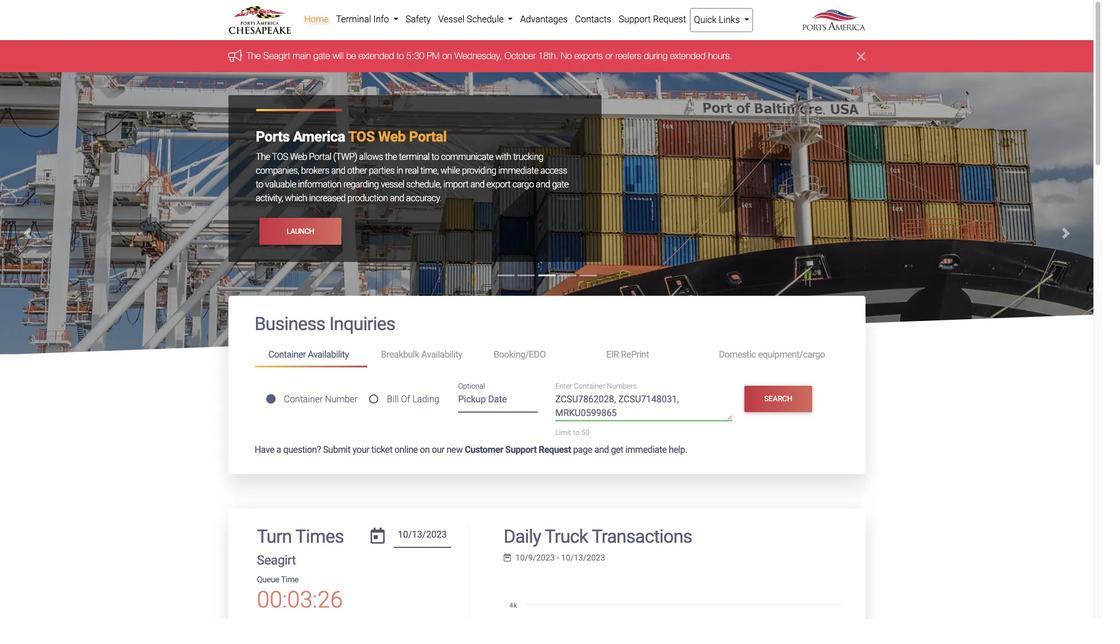 Task type: vqa. For each thing, say whether or not it's contained in the screenshot.
anchor icon
no



Task type: locate. For each thing, give the bounding box(es) containing it.
seagirt left main
[[263, 51, 290, 61]]

allows
[[359, 152, 383, 163]]

daily
[[504, 526, 541, 548]]

portal inside the tos web portal (twp) allows the terminal to communicate with trucking companies,                         brokers and other parties in real time, while providing immediate access to valuable                         information regarding vessel schedule, import and export cargo and gate activity, which increased production and accuracy.
[[309, 152, 331, 163]]

booking/edo link
[[480, 345, 592, 366]]

and down access
[[536, 179, 550, 190]]

the for the tos web portal (twp) allows the terminal to communicate with trucking companies,                         brokers and other parties in real time, while providing immediate access to valuable                         information regarding vessel schedule, import and export cargo and gate activity, which increased production and accuracy.
[[256, 152, 270, 163]]

portal
[[409, 129, 447, 145], [309, 152, 331, 163]]

during
[[644, 51, 668, 61]]

vessel schedule
[[438, 14, 506, 25]]

and down vessel
[[390, 193, 404, 204]]

2 extended from the left
[[670, 51, 706, 61]]

1 vertical spatial portal
[[309, 152, 331, 163]]

advantages link
[[517, 8, 571, 31]]

0 horizontal spatial tos
[[272, 152, 288, 163]]

eir reprint link
[[592, 345, 705, 366]]

support right customer
[[505, 445, 537, 456]]

1 vertical spatial request
[[539, 445, 571, 456]]

our
[[432, 445, 445, 456]]

0 horizontal spatial immediate
[[498, 166, 539, 176]]

container for container number
[[284, 394, 323, 405]]

increased
[[309, 193, 346, 204]]

2 availability from the left
[[421, 350, 462, 361]]

1 vertical spatial tos
[[272, 152, 288, 163]]

pm
[[427, 51, 440, 61]]

1 horizontal spatial immediate
[[625, 445, 667, 456]]

0 vertical spatial container
[[268, 350, 306, 361]]

(twp)
[[333, 152, 357, 163]]

0 vertical spatial tos
[[348, 129, 375, 145]]

0 vertical spatial gate
[[313, 51, 330, 61]]

tos web portal image
[[0, 73, 1093, 545]]

gate left the will
[[313, 51, 330, 61]]

the
[[385, 152, 397, 163]]

activity,
[[256, 193, 283, 204]]

to inside the seagirt main gate will be extended to 5:30 pm on wednesday, october 18th.  no exports or reefers during extended hours. alert
[[397, 51, 404, 61]]

0 vertical spatial on
[[442, 51, 452, 61]]

0 vertical spatial request
[[653, 14, 686, 25]]

1 horizontal spatial on
[[442, 51, 452, 61]]

container availability
[[268, 350, 349, 361]]

web up the
[[378, 129, 406, 145]]

close image
[[857, 50, 865, 63]]

5:30
[[406, 51, 424, 61]]

1 horizontal spatial extended
[[670, 51, 706, 61]]

container down business
[[268, 350, 306, 361]]

0 horizontal spatial support
[[505, 445, 537, 456]]

1 vertical spatial gate
[[552, 179, 569, 190]]

request
[[653, 14, 686, 25], [539, 445, 571, 456]]

on inside 00:03:26 main content
[[420, 445, 430, 456]]

Optional text field
[[458, 391, 538, 413]]

1 horizontal spatial support
[[619, 14, 651, 25]]

0 vertical spatial immediate
[[498, 166, 539, 176]]

0 vertical spatial the
[[247, 51, 261, 61]]

tos
[[348, 129, 375, 145], [272, 152, 288, 163]]

1 vertical spatial immediate
[[625, 445, 667, 456]]

2 vertical spatial container
[[284, 394, 323, 405]]

0 horizontal spatial extended
[[359, 51, 394, 61]]

0 horizontal spatial portal
[[309, 152, 331, 163]]

1 horizontal spatial availability
[[421, 350, 462, 361]]

container right enter
[[574, 382, 605, 391]]

on left our
[[420, 445, 430, 456]]

availability down 'business inquiries'
[[308, 350, 349, 361]]

tos inside the tos web portal (twp) allows the terminal to communicate with trucking companies,                         brokers and other parties in real time, while providing immediate access to valuable                         information regarding vessel schedule, import and export cargo and gate activity, which increased production and accuracy.
[[272, 152, 288, 163]]

1 horizontal spatial request
[[653, 14, 686, 25]]

1 vertical spatial seagirt
[[257, 553, 296, 568]]

1 vertical spatial on
[[420, 445, 430, 456]]

container
[[268, 350, 306, 361], [574, 382, 605, 391], [284, 394, 323, 405]]

new
[[447, 445, 463, 456]]

web
[[378, 129, 406, 145], [290, 152, 307, 163]]

october
[[505, 51, 536, 61]]

support request link
[[615, 8, 690, 31]]

extended
[[359, 51, 394, 61], [670, 51, 706, 61]]

container left number
[[284, 394, 323, 405]]

seagirt up queue
[[257, 553, 296, 568]]

to up activity,
[[256, 179, 263, 190]]

request left the quick
[[653, 14, 686, 25]]

-
[[557, 554, 559, 564]]

the inside the tos web portal (twp) allows the terminal to communicate with trucking companies,                         brokers and other parties in real time, while providing immediate access to valuable                         information regarding vessel schedule, import and export cargo and gate activity, which increased production and accuracy.
[[256, 152, 270, 163]]

to left 5:30
[[397, 51, 404, 61]]

in
[[396, 166, 403, 176]]

launch
[[287, 227, 314, 236]]

immediate up cargo
[[498, 166, 539, 176]]

on right 'pm'
[[442, 51, 452, 61]]

equipment/cargo
[[758, 350, 825, 361]]

ticket
[[371, 445, 392, 456]]

10/9/2023 - 10/13/2023
[[516, 554, 605, 564]]

of
[[401, 394, 410, 405]]

schedule
[[467, 14, 504, 25]]

0 horizontal spatial web
[[290, 152, 307, 163]]

immediate
[[498, 166, 539, 176], [625, 445, 667, 456]]

tos up companies,
[[272, 152, 288, 163]]

ports
[[256, 129, 290, 145]]

0 horizontal spatial availability
[[308, 350, 349, 361]]

help.
[[669, 445, 687, 456]]

None text field
[[394, 526, 451, 549]]

1 vertical spatial support
[[505, 445, 537, 456]]

00:03:26
[[257, 587, 343, 614]]

calendar week image
[[504, 554, 511, 563]]

and left get
[[594, 445, 609, 456]]

on
[[442, 51, 452, 61], [420, 445, 430, 456]]

customer
[[465, 445, 503, 456]]

terminal info
[[336, 14, 391, 25]]

web up brokers
[[290, 152, 307, 163]]

1 horizontal spatial tos
[[348, 129, 375, 145]]

online
[[395, 445, 418, 456]]

reefers
[[615, 51, 641, 61]]

main
[[293, 51, 311, 61]]

0 horizontal spatial gate
[[313, 51, 330, 61]]

gate down access
[[552, 179, 569, 190]]

1 availability from the left
[[308, 350, 349, 361]]

1 horizontal spatial portal
[[409, 129, 447, 145]]

to left '50'
[[573, 429, 580, 438]]

breakbulk availability
[[381, 350, 462, 361]]

the for the seagirt main gate will be extended to 5:30 pm on wednesday, october 18th.  no exports or reefers during extended hours.
[[247, 51, 261, 61]]

the inside alert
[[247, 51, 261, 61]]

the left main
[[247, 51, 261, 61]]

immediate right get
[[625, 445, 667, 456]]

0 vertical spatial portal
[[409, 129, 447, 145]]

the tos web portal (twp) allows the terminal to communicate with trucking companies,                         brokers and other parties in real time, while providing immediate access to valuable                         information regarding vessel schedule, import and export cargo and gate activity, which increased production and accuracy.
[[256, 152, 569, 204]]

0 horizontal spatial on
[[420, 445, 430, 456]]

turn times
[[257, 526, 344, 548]]

terminal
[[399, 152, 430, 163]]

1 horizontal spatial web
[[378, 129, 406, 145]]

contacts
[[575, 14, 611, 25]]

to
[[397, 51, 404, 61], [432, 152, 439, 163], [256, 179, 263, 190], [573, 429, 580, 438]]

and inside 00:03:26 main content
[[594, 445, 609, 456]]

the up companies,
[[256, 152, 270, 163]]

portal up terminal
[[409, 129, 447, 145]]

tos up allows
[[348, 129, 375, 145]]

extended right during
[[670, 51, 706, 61]]

web inside the tos web portal (twp) allows the terminal to communicate with trucking companies,                         brokers and other parties in real time, while providing immediate access to valuable                         information regarding vessel schedule, import and export cargo and gate activity, which increased production and accuracy.
[[290, 152, 307, 163]]

1 vertical spatial the
[[256, 152, 270, 163]]

request down the limit
[[539, 445, 571, 456]]

seagirt
[[263, 51, 290, 61], [257, 553, 296, 568]]

extended right be
[[359, 51, 394, 61]]

0 horizontal spatial request
[[539, 445, 571, 456]]

1 vertical spatial web
[[290, 152, 307, 163]]

will
[[333, 51, 344, 61]]

0 vertical spatial support
[[619, 14, 651, 25]]

customer support request link
[[465, 445, 571, 456]]

0 vertical spatial seagirt
[[263, 51, 290, 61]]

support up reefers
[[619, 14, 651, 25]]

valuable
[[265, 179, 296, 190]]

availability right breakbulk
[[421, 350, 462, 361]]

1 horizontal spatial gate
[[552, 179, 569, 190]]

accuracy.
[[406, 193, 442, 204]]

limit to 50
[[555, 429, 590, 438]]

ports america tos web portal
[[256, 129, 447, 145]]

times
[[295, 526, 344, 548]]

wednesday,
[[455, 51, 502, 61]]

trucking
[[513, 152, 543, 163]]

portal up brokers
[[309, 152, 331, 163]]

safety link
[[402, 8, 435, 31]]

submit
[[323, 445, 351, 456]]

00:03:26 main content
[[220, 296, 874, 620]]



Task type: describe. For each thing, give the bounding box(es) containing it.
support inside 00:03:26 main content
[[505, 445, 537, 456]]

contacts link
[[571, 8, 615, 31]]

quick links
[[694, 14, 742, 25]]

Enter Container Numbers text field
[[555, 393, 733, 422]]

question?
[[283, 445, 321, 456]]

on inside alert
[[442, 51, 452, 61]]

time,
[[420, 166, 439, 176]]

queue
[[257, 576, 279, 585]]

schedule,
[[406, 179, 442, 190]]

bill
[[387, 394, 399, 405]]

business
[[255, 314, 325, 335]]

home
[[304, 14, 329, 25]]

safety
[[406, 14, 431, 25]]

1 vertical spatial container
[[574, 382, 605, 391]]

inquiries
[[329, 314, 395, 335]]

reprint
[[621, 350, 649, 361]]

support request
[[619, 14, 686, 25]]

availability for container availability
[[308, 350, 349, 361]]

lading
[[412, 394, 439, 405]]

seagirt inside alert
[[263, 51, 290, 61]]

numbers
[[607, 382, 637, 391]]

immediate inside 00:03:26 main content
[[625, 445, 667, 456]]

or
[[605, 51, 613, 61]]

real
[[405, 166, 418, 176]]

which
[[285, 193, 307, 204]]

breakbulk
[[381, 350, 419, 361]]

regarding
[[343, 179, 379, 190]]

be
[[346, 51, 356, 61]]

export
[[487, 179, 511, 190]]

and down "(twp)"
[[331, 166, 345, 176]]

launch link
[[259, 218, 342, 245]]

number
[[325, 394, 358, 405]]

truck
[[545, 526, 588, 548]]

request inside 00:03:26 main content
[[539, 445, 571, 456]]

to up time, on the left top of page
[[432, 152, 439, 163]]

container for container availability
[[268, 350, 306, 361]]

companies,
[[256, 166, 299, 176]]

terminal info link
[[332, 8, 402, 31]]

providing
[[462, 166, 496, 176]]

exports
[[574, 51, 603, 61]]

other
[[347, 166, 367, 176]]

have a question? submit your ticket online on our new customer support request page and get immediate help.
[[255, 445, 687, 456]]

eir
[[606, 350, 619, 361]]

info
[[373, 14, 389, 25]]

parties
[[369, 166, 394, 176]]

vessel
[[381, 179, 404, 190]]

turn
[[257, 526, 292, 548]]

domestic equipment/cargo
[[719, 350, 825, 361]]

cargo
[[512, 179, 534, 190]]

calendar day image
[[371, 528, 385, 544]]

communicate
[[441, 152, 493, 163]]

container availability link
[[255, 345, 367, 368]]

vessel
[[438, 14, 465, 25]]

to inside 00:03:26 main content
[[573, 429, 580, 438]]

your
[[353, 445, 369, 456]]

container number
[[284, 394, 358, 405]]

the seagirt main gate will be extended to 5:30 pm on wednesday, october 18th.  no exports or reefers during extended hours. link
[[247, 51, 732, 61]]

1 extended from the left
[[359, 51, 394, 61]]

seagirt inside 00:03:26 main content
[[257, 553, 296, 568]]

america
[[293, 129, 345, 145]]

home link
[[300, 8, 332, 31]]

immediate inside the tos web portal (twp) allows the terminal to communicate with trucking companies,                         brokers and other parties in real time, while providing immediate access to valuable                         information regarding vessel schedule, import and export cargo and gate activity, which increased production and accuracy.
[[498, 166, 539, 176]]

while
[[441, 166, 460, 176]]

vessel schedule link
[[435, 8, 517, 31]]

18th.
[[538, 51, 558, 61]]

domestic equipment/cargo link
[[705, 345, 839, 366]]

gate inside alert
[[313, 51, 330, 61]]

links
[[719, 14, 740, 25]]

availability for breakbulk availability
[[421, 350, 462, 361]]

booking/edo
[[494, 350, 546, 361]]

gate inside the tos web portal (twp) allows the terminal to communicate with trucking companies,                         brokers and other parties in real time, while providing immediate access to valuable                         information regarding vessel schedule, import and export cargo and gate activity, which increased production and accuracy.
[[552, 179, 569, 190]]

optional
[[458, 382, 485, 391]]

get
[[611, 445, 623, 456]]

the seagirt main gate will be extended to 5:30 pm on wednesday, october 18th.  no exports or reefers during extended hours. alert
[[0, 40, 1093, 73]]

breakbulk availability link
[[367, 345, 480, 366]]

queue time 00:03:26
[[257, 576, 343, 614]]

eir reprint
[[606, 350, 649, 361]]

quick
[[694, 14, 717, 25]]

daily truck transactions
[[504, 526, 692, 548]]

bill of lading
[[387, 394, 439, 405]]

information
[[298, 179, 341, 190]]

time
[[281, 576, 299, 585]]

import
[[443, 179, 468, 190]]

50
[[581, 429, 590, 438]]

terminal
[[336, 14, 371, 25]]

and down providing
[[470, 179, 485, 190]]

hours.
[[708, 51, 732, 61]]

a
[[276, 445, 281, 456]]

bullhorn image
[[228, 49, 247, 62]]

have
[[255, 445, 274, 456]]

transactions
[[592, 526, 692, 548]]

0 vertical spatial web
[[378, 129, 406, 145]]

brokers
[[301, 166, 329, 176]]

access
[[540, 166, 567, 176]]



